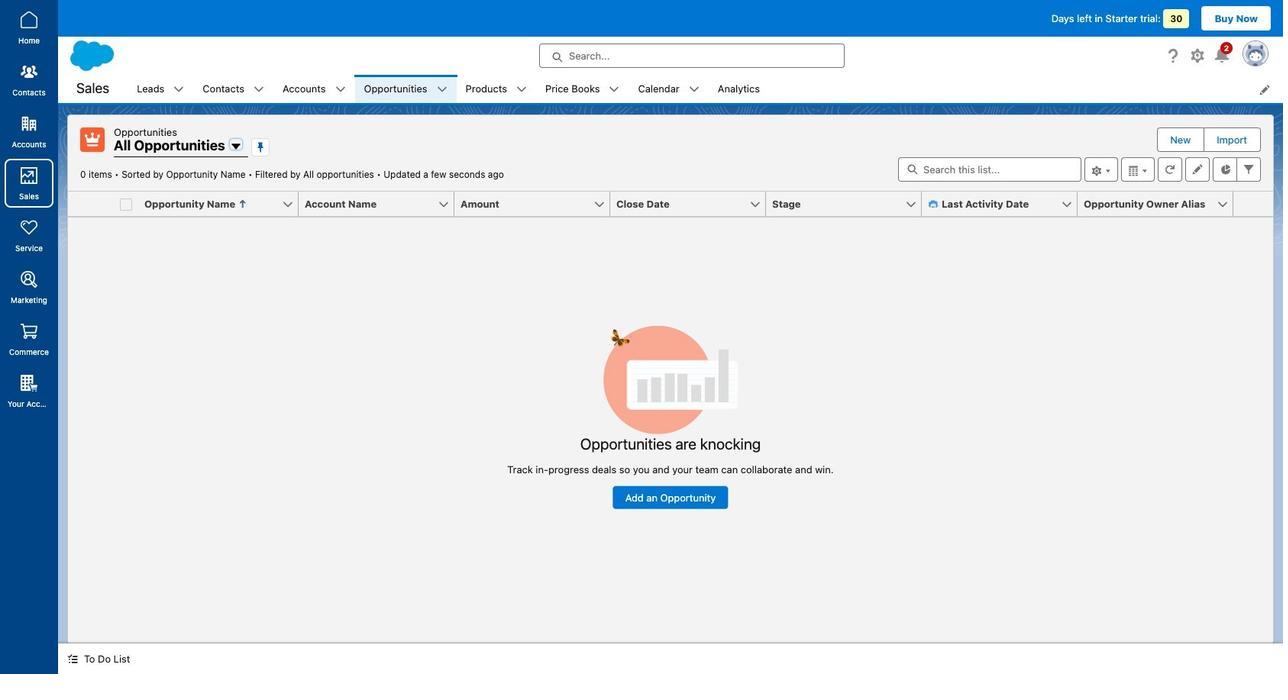 Task type: describe. For each thing, give the bounding box(es) containing it.
text default image for 4th list item from the right
[[437, 84, 447, 95]]

4 list item from the left
[[355, 75, 456, 103]]

all opportunities status
[[80, 169, 384, 180]]

text default image for second list item
[[254, 84, 264, 95]]

all opportunities|opportunities|list view element
[[67, 115, 1274, 644]]

opportunities image
[[80, 128, 105, 152]]

action image
[[1234, 192, 1273, 216]]

last activity date element
[[922, 192, 1087, 217]]

cell inside all opportunities|opportunities|list view element
[[114, 192, 138, 217]]

opportunity name element
[[138, 192, 308, 217]]

item number image
[[68, 192, 114, 216]]

stage element
[[766, 192, 931, 217]]

text default image for 7th list item from the right
[[174, 84, 184, 95]]

account name element
[[299, 192, 464, 217]]

action element
[[1234, 192, 1273, 217]]

opportunity owner alias element
[[1078, 192, 1243, 217]]

7 list item from the left
[[629, 75, 709, 103]]



Task type: locate. For each thing, give the bounding box(es) containing it.
list item
[[128, 75, 194, 103], [194, 75, 273, 103], [273, 75, 355, 103], [355, 75, 456, 103], [456, 75, 536, 103], [536, 75, 629, 103], [629, 75, 709, 103]]

text default image inside the 'last activity date' element
[[928, 199, 939, 210]]

text default image for 2nd list item from right
[[609, 84, 620, 95]]

close date element
[[610, 192, 775, 217]]

item number element
[[68, 192, 114, 217]]

Search All Opportunities list view. search field
[[898, 157, 1082, 182]]

5 list item from the left
[[456, 75, 536, 103]]

2 list item from the left
[[194, 75, 273, 103]]

2 text default image from the left
[[516, 84, 527, 95]]

text default image
[[174, 84, 184, 95], [254, 84, 264, 95], [437, 84, 447, 95], [689, 84, 700, 95], [928, 199, 939, 210], [67, 654, 78, 665]]

text default image
[[335, 84, 346, 95], [516, 84, 527, 95], [609, 84, 620, 95]]

list
[[128, 75, 1283, 103]]

amount element
[[455, 192, 620, 217]]

text default image for seventh list item
[[689, 84, 700, 95]]

status
[[508, 326, 834, 509]]

1 horizontal spatial text default image
[[516, 84, 527, 95]]

status inside all opportunities|opportunities|list view element
[[508, 326, 834, 509]]

2 horizontal spatial text default image
[[609, 84, 620, 95]]

3 list item from the left
[[273, 75, 355, 103]]

1 text default image from the left
[[335, 84, 346, 95]]

1 list item from the left
[[128, 75, 194, 103]]

0 horizontal spatial text default image
[[335, 84, 346, 95]]

text default image for fifth list item from right
[[335, 84, 346, 95]]

6 list item from the left
[[536, 75, 629, 103]]

text default image for 5th list item
[[516, 84, 527, 95]]

3 text default image from the left
[[609, 84, 620, 95]]

cell
[[114, 192, 138, 217]]



Task type: vqa. For each thing, say whether or not it's contained in the screenshot.
Phone element
no



